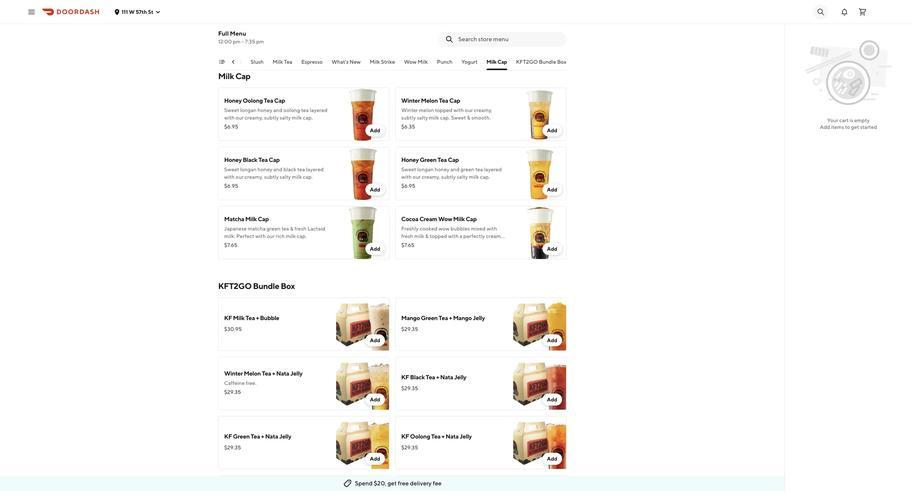 Task type: vqa. For each thing, say whether or not it's contained in the screenshot.
"Bacon"
no



Task type: locate. For each thing, give the bounding box(es) containing it.
2 horizontal spatial green
[[461, 167, 475, 173]]

topped inside 'cocoa cream wow milk cap freshly cooked wow bubbles mixed with fresh milk & topped with a perfectly creamy milk cap & dash of cocoa powder.'
[[430, 234, 448, 240]]

green
[[420, 157, 437, 164], [421, 315, 438, 322], [233, 434, 250, 441]]

1 vertical spatial a
[[460, 234, 463, 240]]

+ inside winter melon tea + nata jelly caffeine free. $29.35
[[272, 371, 275, 378]]

0 vertical spatial black
[[243, 157, 258, 164]]

kf black tea + nata jelly
[[402, 374, 467, 382]]

winter inside winter melon tea + nata jelly caffeine free. $29.35
[[224, 371, 243, 378]]

yogurt inside yakult yogurt paired with jasmine green tea. sweet and tart with a hint of plum. $6.25
[[241, 16, 256, 22]]

0 horizontal spatial wow
[[404, 59, 417, 65]]

1 vertical spatial green
[[421, 315, 438, 322]]

wow
[[439, 226, 450, 232]]

add
[[821, 124, 831, 130], [370, 128, 381, 134], [547, 128, 558, 134], [370, 187, 381, 193], [547, 187, 558, 193], [370, 246, 381, 252], [547, 246, 558, 252], [370, 338, 381, 344], [547, 338, 558, 344], [370, 397, 381, 403], [547, 397, 558, 403], [370, 457, 381, 463], [547, 457, 558, 463]]

1 horizontal spatial get
[[852, 124, 860, 130]]

a inside 'cocoa cream wow milk cap freshly cooked wow bubbles mixed with fresh milk & topped with a perfectly creamy milk cap & dash of cocoa powder.'
[[460, 234, 463, 240]]

+
[[256, 315, 259, 322], [449, 315, 452, 322], [272, 371, 275, 378], [437, 374, 440, 382], [261, 434, 264, 441], [442, 434, 445, 441]]

milk left punch
[[418, 59, 428, 65]]

paired up tart
[[257, 16, 273, 22]]

1 horizontal spatial black
[[410, 374, 425, 382]]

1 vertical spatial melon
[[244, 371, 261, 378]]

salty
[[280, 115, 291, 121], [417, 115, 428, 121], [280, 174, 291, 180], [457, 174, 468, 180]]

melon up free. at the bottom left of page
[[244, 371, 261, 378]]

sweet inside honey black tea cap sweet longan honey and black tea layered with our creamy, subtly salty milk cap. $6.95
[[224, 167, 239, 173]]

get inside your cart is empty add items to get started
[[852, 124, 860, 130]]

wow up wow
[[439, 216, 453, 223]]

creamy, for honey oolong tea cap
[[245, 115, 263, 121]]

melon
[[421, 97, 438, 104], [244, 371, 261, 378]]

0 vertical spatial kft2go bundle box
[[517, 59, 567, 65]]

1 vertical spatial topped
[[430, 234, 448, 240]]

1 vertical spatial free
[[398, 481, 409, 488]]

fresh left lactaid
[[295, 226, 307, 232]]

& inside caffeine free / yakult yogurt paired with fresh squeezed grapefruit juice .smooth & tangy.
[[496, 23, 500, 29]]

cap inside the matcha milk cap japanese matcha green tea & fresh lactaid milk. perfect with our rich milk cap. $7.65
[[258, 216, 269, 223]]

black
[[284, 167, 297, 173]]

milk inside the matcha milk cap japanese matcha green tea & fresh lactaid milk. perfect with our rich milk cap. $7.65
[[246, 216, 257, 223]]

0 vertical spatial kft2go
[[517, 59, 538, 65]]

$6.95 inside honey oolong tea cap sweet longan honey and oolong tea layered with our creamy, subtly salty milk cap. $6.95
[[224, 124, 238, 130]]

nata inside winter melon tea + nata jelly caffeine free. $29.35
[[277, 371, 290, 378]]

2 paired from the left
[[470, 16, 485, 22]]

7:35
[[245, 39, 255, 45]]

green for kf
[[233, 434, 250, 441]]

0 horizontal spatial a
[[271, 23, 274, 29]]

yogurt up juice
[[453, 16, 469, 22]]

honey oolong tea cap sweet longan honey and oolong tea layered with our creamy, subtly salty milk cap. $6.95
[[224, 97, 328, 130]]

0 horizontal spatial get
[[388, 481, 397, 488]]

creamy, inside honey green tea cap sweet longan honey and green tea layered with our creamy, subtly salty milk cap. $6.95
[[422, 174, 441, 180]]

0 horizontal spatial paired
[[257, 16, 273, 22]]

milk up bubbles
[[454, 216, 465, 223]]

0 vertical spatial winter
[[402, 97, 420, 104]]

green inside honey green tea cap sweet longan honey and green tea layered with our creamy, subtly salty milk cap. $6.95
[[461, 167, 475, 173]]

$7.65 down the "milk."
[[224, 243, 238, 249]]

jelly inside winter melon tea + nata jelly caffeine free. $29.35
[[291, 371, 303, 378]]

of right dash
[[439, 241, 444, 247]]

0 horizontal spatial black
[[243, 157, 258, 164]]

caffeine free / yakult yogurt paired with fresh squeezed grapefruit juice .smooth & tangy.
[[402, 16, 500, 37]]

honey for green
[[435, 167, 450, 173]]

tea for kf milk tea + bubble
[[246, 315, 255, 322]]

0 vertical spatial wow
[[404, 59, 417, 65]]

0 vertical spatial of
[[285, 23, 290, 29]]

cap.
[[303, 115, 313, 121], [440, 115, 450, 121], [303, 174, 313, 180], [480, 174, 490, 180], [297, 234, 307, 240]]

& right .smooth
[[496, 23, 500, 29]]

1 horizontal spatial yogurt
[[453, 16, 469, 22]]

1 vertical spatial caffeine
[[224, 381, 245, 387]]

tea for kf green tea + nata jelly
[[251, 434, 260, 441]]

kft2go bundle box up kf milk tea + bubble in the bottom left of the page
[[218, 282, 295, 291]]

creamy, inside honey oolong tea cap sweet longan honey and oolong tea layered with our creamy, subtly salty milk cap. $6.95
[[245, 115, 263, 121]]

layered for honey green tea cap
[[485, 167, 502, 173]]

0 horizontal spatial mango
[[402, 315, 420, 322]]

get right $20,
[[388, 481, 397, 488]]

honey inside honey black tea cap sweet longan honey and black tea layered with our creamy, subtly salty milk cap. $6.95
[[224, 157, 242, 164]]

& left smooth.
[[467, 115, 471, 121]]

tea inside honey black tea cap sweet longan honey and black tea layered with our creamy, subtly salty milk cap. $6.95
[[298, 167, 305, 173]]

0 horizontal spatial kft2go bundle box
[[218, 282, 295, 291]]

add button for winter melon tea + nata jelly
[[366, 394, 385, 406]]

get right 'to'
[[852, 124, 860, 130]]

bundle inside button
[[539, 59, 557, 65]]

2 vertical spatial winter
[[224, 371, 243, 378]]

and inside honey black tea cap sweet longan honey and black tea layered with our creamy, subtly salty milk cap. $6.95
[[274, 167, 283, 173]]

0 horizontal spatial green
[[267, 226, 281, 232]]

cocoa cream wow milk cap image
[[514, 207, 567, 260]]

free
[[423, 16, 433, 22], [398, 481, 409, 488]]

1 horizontal spatial a
[[460, 234, 463, 240]]

kft2go
[[517, 59, 538, 65], [218, 282, 252, 291]]

0 vertical spatial a
[[271, 23, 274, 29]]

oolong
[[284, 107, 300, 113]]

1 horizontal spatial green
[[304, 16, 318, 22]]

1 horizontal spatial oolong
[[410, 434, 431, 441]]

topped inside winter melon tea cap winter melon topped with our creamy, subtly salty milk cap. sweet & smooth. $6.35
[[435, 107, 453, 113]]

1 horizontal spatial box
[[558, 59, 567, 65]]

0 horizontal spatial $7.65
[[224, 243, 238, 249]]

salty for honey oolong tea cap
[[280, 115, 291, 121]]

milk inside the matcha milk cap japanese matcha green tea & fresh lactaid milk. perfect with our rich milk cap. $7.65
[[286, 234, 296, 240]]

honey inside honey green tea cap sweet longan honey and green tea layered with our creamy, subtly salty milk cap. $6.95
[[435, 167, 450, 173]]

cap. inside honey black tea cap sweet longan honey and black tea layered with our creamy, subtly salty milk cap. $6.95
[[303, 174, 313, 180]]

tea inside honey green tea cap sweet longan honey and green tea layered with our creamy, subtly salty milk cap. $6.95
[[438, 157, 447, 164]]

kf green tea + nata jelly image
[[336, 417, 390, 470]]

1 horizontal spatial kft2go
[[517, 59, 538, 65]]

tea inside winter melon tea cap winter melon topped with our creamy, subtly salty milk cap. sweet & smooth. $6.35
[[439, 97, 449, 104]]

matcha milk cap japanese matcha green tea & fresh lactaid milk. perfect with our rich milk cap. $7.65
[[224, 216, 326, 249]]

honey black tea cap sweet longan honey and black tea layered with our creamy, subtly salty milk cap. $6.95
[[224, 157, 324, 189]]

2 vertical spatial green
[[233, 434, 250, 441]]

$20,
[[374, 481, 387, 488]]

2 vertical spatial green
[[267, 226, 281, 232]]

1 horizontal spatial $7.65
[[402, 243, 415, 249]]

kft2go down item search search box at the right
[[517, 59, 538, 65]]

oolong
[[243, 97, 263, 104], [410, 434, 431, 441]]

0 horizontal spatial milk cap
[[218, 71, 251, 81]]

kf for kf oolong tea + nata jelly
[[402, 434, 409, 441]]

kft2go bundle box button
[[517, 58, 567, 70]]

nata for kf oolong tea + nata jelly
[[446, 434, 459, 441]]

winter
[[402, 97, 420, 104], [402, 107, 418, 113], [224, 371, 243, 378]]

salty inside honey oolong tea cap sweet longan honey and oolong tea layered with our creamy, subtly salty milk cap. $6.95
[[280, 115, 291, 121]]

milk cap
[[487, 59, 508, 65], [218, 71, 251, 81]]

fresh inside the matcha milk cap japanese matcha green tea & fresh lactaid milk. perfect with our rich milk cap. $7.65
[[295, 226, 307, 232]]

1 vertical spatial get
[[388, 481, 397, 488]]

& left lactaid
[[290, 226, 294, 232]]

milk up matcha
[[246, 216, 257, 223]]

sweet inside honey green tea cap sweet longan honey and green tea layered with our creamy, subtly salty milk cap. $6.95
[[402, 167, 417, 173]]

subtly
[[264, 115, 279, 121], [402, 115, 416, 121], [264, 174, 279, 180], [442, 174, 456, 180]]

our inside honey oolong tea cap sweet longan honey and oolong tea layered with our creamy, subtly salty milk cap. $6.95
[[236, 115, 244, 121]]

fresh
[[402, 23, 414, 29], [295, 226, 307, 232], [402, 234, 414, 240]]

powder.
[[460, 241, 480, 247]]

0 horizontal spatial caffeine
[[224, 381, 245, 387]]

+ for kf green tea + nata jelly
[[261, 434, 264, 441]]

0 vertical spatial oolong
[[243, 97, 263, 104]]

our inside honey black tea cap sweet longan honey and black tea layered with our creamy, subtly salty milk cap. $6.95
[[236, 174, 244, 180]]

$7.65
[[224, 243, 238, 249], [402, 243, 415, 249]]

creamy, for honey black tea cap
[[245, 174, 263, 180]]

add button for honey black tea cap
[[366, 184, 385, 196]]

black inside honey black tea cap sweet longan honey and black tea layered with our creamy, subtly salty milk cap. $6.95
[[243, 157, 258, 164]]

kft2go bundle box
[[517, 59, 567, 65], [218, 282, 295, 291]]

& inside the matcha milk cap japanese matcha green tea & fresh lactaid milk. perfect with our rich milk cap. $7.65
[[290, 226, 294, 232]]

1 vertical spatial of
[[439, 241, 444, 247]]

cap inside honey black tea cap sweet longan honey and black tea layered with our creamy, subtly salty milk cap. $6.95
[[269, 157, 280, 164]]

milk cap down classic button
[[218, 71, 251, 81]]

slush
[[251, 59, 264, 65]]

sweet inside honey oolong tea cap sweet longan honey and oolong tea layered with our creamy, subtly salty milk cap. $6.95
[[224, 107, 239, 113]]

yogurt inside caffeine free / yakult yogurt paired with fresh squeezed grapefruit juice .smooth & tangy.
[[453, 16, 469, 22]]

tea for winter melon tea cap winter melon topped with our creamy, subtly salty milk cap. sweet & smooth. $6.35
[[439, 97, 449, 104]]

tea for honey black tea cap sweet longan honey and black tea layered with our creamy, subtly salty milk cap. $6.95
[[259, 157, 268, 164]]

subtly inside honey oolong tea cap sweet longan honey and oolong tea layered with our creamy, subtly salty milk cap. $6.95
[[264, 115, 279, 121]]

strike
[[381, 59, 395, 65]]

yogurt up tart
[[241, 16, 256, 22]]

0 horizontal spatial oolong
[[243, 97, 263, 104]]

0 vertical spatial get
[[852, 124, 860, 130]]

kft2go bundle box down yogurt grapefruit image at right
[[517, 59, 567, 65]]

topped
[[435, 107, 453, 113], [430, 234, 448, 240]]

add button for kf green tea + nata jelly
[[366, 454, 385, 466]]

kf for kf green tea + nata jelly
[[224, 434, 232, 441]]

0 vertical spatial milk cap
[[487, 59, 508, 65]]

with inside honey oolong tea cap sweet longan honey and oolong tea layered with our creamy, subtly salty milk cap. $6.95
[[224, 115, 235, 121]]

melon inside winter melon tea + nata jelly caffeine free. $29.35
[[244, 371, 261, 378]]

subtly inside honey green tea cap sweet longan honey and green tea layered with our creamy, subtly salty milk cap. $6.95
[[442, 174, 456, 180]]

0 vertical spatial melon
[[421, 97, 438, 104]]

honey for oolong
[[258, 107, 273, 113]]

salty inside honey black tea cap sweet longan honey and black tea layered with our creamy, subtly salty milk cap. $6.95
[[280, 174, 291, 180]]

and for honey oolong tea cap
[[274, 107, 283, 113]]

longan inside honey black tea cap sweet longan honey and black tea layered with our creamy, subtly salty milk cap. $6.95
[[240, 167, 257, 173]]

tea inside honey oolong tea cap sweet longan honey and oolong tea layered with our creamy, subtly salty milk cap. $6.95
[[301, 107, 309, 113]]

honey green tea cap sweet longan honey and green tea layered with our creamy, subtly salty milk cap. $6.95
[[402, 157, 502, 189]]

caffeine inside winter melon tea + nata jelly caffeine free. $29.35
[[224, 381, 245, 387]]

jelly for kf black tea + nata jelly
[[455, 374, 467, 382]]

kft2go up kf milk tea + bubble in the bottom left of the page
[[218, 282, 252, 291]]

+ for kf oolong tea + nata jelly
[[442, 434, 445, 441]]

what's new button
[[332, 58, 361, 70]]

caffeine
[[402, 16, 422, 22], [224, 381, 245, 387]]

layered inside honey oolong tea cap sweet longan honey and oolong tea layered with our creamy, subtly salty milk cap. $6.95
[[310, 107, 328, 113]]

0 vertical spatial free
[[423, 16, 433, 22]]

melon for winter
[[421, 97, 438, 104]]

$7.65 down freshly
[[402, 243, 415, 249]]

1 vertical spatial wow
[[439, 216, 453, 223]]

of inside yakult yogurt paired with jasmine green tea. sweet and tart with a hint of plum. $6.25
[[285, 23, 290, 29]]

+ for winter melon tea + nata jelly caffeine free. $29.35
[[272, 371, 275, 378]]

subtly for honey oolong tea cap
[[264, 115, 279, 121]]

matcha
[[224, 216, 244, 223]]

longan for oolong
[[240, 107, 257, 113]]

smooth.
[[472, 115, 491, 121]]

milk inside honey oolong tea cap sweet longan honey and oolong tea layered with our creamy, subtly salty milk cap. $6.95
[[292, 115, 302, 121]]

layered inside honey green tea cap sweet longan honey and green tea layered with our creamy, subtly salty milk cap. $6.95
[[485, 167, 502, 173]]

cart
[[840, 118, 849, 124]]

oolong for honey
[[243, 97, 263, 104]]

oolong for kf
[[410, 434, 431, 441]]

free left /
[[423, 16, 433, 22]]

kf oolong milk tea + bubble image
[[514, 476, 567, 492]]

melon inside winter melon tea cap winter melon topped with our creamy, subtly salty milk cap. sweet & smooth. $6.35
[[421, 97, 438, 104]]

mango
[[402, 315, 420, 322], [454, 315, 472, 322]]

notification bell image
[[841, 7, 850, 16]]

0 vertical spatial green
[[420, 157, 437, 164]]

&
[[496, 23, 500, 29], [467, 115, 471, 121], [290, 226, 294, 232], [426, 234, 429, 240], [422, 241, 426, 247]]

mango green tea + mango jelly
[[402, 315, 485, 322]]

1 horizontal spatial wow
[[439, 216, 453, 223]]

cap. for honey black tea cap
[[303, 174, 313, 180]]

a left hint on the left
[[271, 23, 274, 29]]

with
[[274, 16, 284, 22], [486, 16, 496, 22], [259, 23, 270, 29], [454, 107, 464, 113], [224, 115, 235, 121], [224, 174, 235, 180], [402, 174, 412, 180], [487, 226, 497, 232], [256, 234, 266, 240], [449, 234, 459, 240]]

0 horizontal spatial melon
[[244, 371, 261, 378]]

0 vertical spatial caffeine
[[402, 16, 422, 22]]

black
[[243, 157, 258, 164], [410, 374, 425, 382]]

add for honey black tea cap
[[370, 187, 381, 193]]

free left delivery
[[398, 481, 409, 488]]

winter for winter melon tea cap
[[402, 97, 420, 104]]

honey green tea cap image
[[514, 147, 567, 201]]

topped right melon
[[435, 107, 453, 113]]

cap. inside honey oolong tea cap sweet longan honey and oolong tea layered with our creamy, subtly salty milk cap. $6.95
[[303, 115, 313, 121]]

2 yogurt from the left
[[453, 16, 469, 22]]

honey for black
[[258, 167, 273, 173]]

& right cap
[[422, 241, 426, 247]]

mixed
[[471, 226, 486, 232]]

oolong inside honey oolong tea cap sweet longan honey and oolong tea layered with our creamy, subtly salty milk cap. $6.95
[[243, 97, 263, 104]]

mango green tea + mango jelly image
[[514, 298, 567, 351]]

longan for black
[[240, 167, 257, 173]]

of inside 'cocoa cream wow milk cap freshly cooked wow bubbles mixed with fresh milk & topped with a perfectly creamy milk cap & dash of cocoa powder.'
[[439, 241, 444, 247]]

0 items, open order cart image
[[859, 7, 868, 16]]

cap. for honey oolong tea cap
[[303, 115, 313, 121]]

tea for honey green tea cap
[[476, 167, 483, 173]]

honey inside honey black tea cap sweet longan honey and black tea layered with our creamy, subtly salty milk cap. $6.95
[[258, 167, 273, 173]]

1 horizontal spatial free
[[423, 16, 433, 22]]

layered inside honey black tea cap sweet longan honey and black tea layered with our creamy, subtly salty milk cap. $6.95
[[306, 167, 324, 173]]

tangy.
[[402, 31, 416, 37]]

fresh down freshly
[[402, 234, 414, 240]]

pm right 7:35
[[256, 39, 264, 45]]

melon for nata
[[244, 371, 261, 378]]

paired up juice
[[470, 16, 485, 22]]

hint
[[275, 23, 284, 29]]

w
[[129, 9, 135, 15]]

longan for green
[[418, 167, 434, 173]]

honey for honey green tea cap
[[402, 157, 419, 164]]

1 vertical spatial kft2go
[[218, 282, 252, 291]]

melon up melon
[[421, 97, 438, 104]]

full menu 12:00 pm - 7:35 pm
[[218, 30, 264, 45]]

milk strike button
[[370, 58, 395, 70]]

and
[[240, 23, 249, 29], [274, 107, 283, 113], [274, 167, 283, 173], [451, 167, 460, 173]]

subtly for honey green tea cap
[[442, 174, 456, 180]]

1 horizontal spatial kft2go bundle box
[[517, 59, 567, 65]]

add button for matcha milk cap
[[366, 243, 385, 255]]

add button for kf oolong tea + nata jelly
[[543, 454, 562, 466]]

layered for honey oolong tea cap
[[310, 107, 328, 113]]

spend
[[355, 481, 373, 488]]

squeezed
[[415, 23, 438, 29]]

1 paired from the left
[[257, 16, 273, 22]]

kf
[[224, 315, 232, 322], [402, 374, 409, 382], [224, 434, 232, 441], [402, 434, 409, 441]]

yakult
[[437, 16, 452, 22]]

$6.95 inside honey green tea cap sweet longan honey and green tea layered with our creamy, subtly salty milk cap. $6.95
[[402, 183, 416, 189]]

honey oolong tea cap image
[[336, 88, 390, 141]]

1 horizontal spatial mango
[[454, 315, 472, 322]]

tea inside honey oolong tea cap sweet longan honey and oolong tea layered with our creamy, subtly salty milk cap. $6.95
[[264, 97, 273, 104]]

2 pm from the left
[[256, 39, 264, 45]]

.smooth
[[476, 23, 495, 29]]

fresh up tangy.
[[402, 23, 414, 29]]

milk cap down item search search box at the right
[[487, 59, 508, 65]]

a down bubbles
[[460, 234, 463, 240]]

1 vertical spatial box
[[281, 282, 295, 291]]

and inside honey green tea cap sweet longan honey and green tea layered with our creamy, subtly salty milk cap. $6.95
[[451, 167, 460, 173]]

your cart is empty add items to get started
[[821, 118, 878, 130]]

our inside honey green tea cap sweet longan honey and green tea layered with our creamy, subtly salty milk cap. $6.95
[[413, 174, 421, 180]]

open menu image
[[27, 7, 36, 16]]

subtly for honey black tea cap
[[264, 174, 279, 180]]

yogurt
[[241, 16, 256, 22], [453, 16, 469, 22]]

layered for honey black tea cap
[[306, 167, 324, 173]]

1 vertical spatial black
[[410, 374, 425, 382]]

and inside yakult yogurt paired with jasmine green tea. sweet and tart with a hint of plum. $6.25
[[240, 23, 249, 29]]

green
[[304, 16, 318, 22], [461, 167, 475, 173], [267, 226, 281, 232]]

wow right strike
[[404, 59, 417, 65]]

creamy, inside honey black tea cap sweet longan honey and black tea layered with our creamy, subtly salty milk cap. $6.95
[[245, 174, 263, 180]]

kf for kf milk tea + bubble
[[224, 315, 232, 322]]

green inside yakult yogurt paired with jasmine green tea. sweet and tart with a hint of plum. $6.25
[[304, 16, 318, 22]]

0 vertical spatial topped
[[435, 107, 453, 113]]

1 vertical spatial oolong
[[410, 434, 431, 441]]

1 vertical spatial milk cap
[[218, 71, 251, 81]]

our for honey green tea cap
[[413, 174, 421, 180]]

1 horizontal spatial pm
[[256, 39, 264, 45]]

1 horizontal spatial melon
[[421, 97, 438, 104]]

winter melon tea cap image
[[514, 88, 567, 141]]

tea for kf black tea + nata jelly
[[426, 374, 435, 382]]

add for kf milk tea + bubble
[[370, 338, 381, 344]]

nata
[[277, 371, 290, 378], [441, 374, 454, 382], [265, 434, 278, 441], [446, 434, 459, 441]]

topped down wow
[[430, 234, 448, 240]]

$29.35 for kf oolong tea + nata jelly
[[402, 445, 418, 451]]

tart
[[250, 23, 258, 29]]

kft2go inside button
[[517, 59, 538, 65]]

1 horizontal spatial of
[[439, 241, 444, 247]]

$6.95 inside honey black tea cap sweet longan honey and black tea layered with our creamy, subtly salty milk cap. $6.95
[[224, 183, 238, 189]]

1 horizontal spatial milk cap
[[487, 59, 508, 65]]

milk
[[292, 115, 302, 121], [429, 115, 439, 121], [292, 174, 302, 180], [469, 174, 479, 180], [286, 234, 296, 240], [415, 234, 425, 240], [402, 241, 412, 247]]

0 horizontal spatial kft2go
[[218, 282, 252, 291]]

0 vertical spatial green
[[304, 16, 318, 22]]

matcha milk cap image
[[336, 207, 390, 260]]

of right hint on the left
[[285, 23, 290, 29]]

add for mango green tea + mango jelly
[[547, 338, 558, 344]]

pm
[[233, 39, 241, 45], [256, 39, 264, 45]]

jelly for mango green tea + mango jelly
[[473, 315, 485, 322]]

add for honey green tea cap
[[547, 187, 558, 193]]

0 vertical spatial fresh
[[402, 23, 414, 29]]

box inside button
[[558, 59, 567, 65]]

0 horizontal spatial bundle
[[253, 282, 280, 291]]

kf oolong tea + nata jelly
[[402, 434, 472, 441]]

black for honey
[[243, 157, 258, 164]]

111 w 57th st
[[122, 9, 153, 15]]

add inside your cart is empty add items to get started
[[821, 124, 831, 130]]

jelly
[[473, 315, 485, 322], [291, 371, 303, 378], [455, 374, 467, 382], [279, 434, 292, 441], [460, 434, 472, 441]]

1 horizontal spatial paired
[[470, 16, 485, 22]]

milk right yogurt
[[487, 59, 497, 65]]

cocoa
[[445, 241, 459, 247]]

tea for mango green tea + mango jelly
[[439, 315, 448, 322]]

$29.35 for kf green tea + nata jelly
[[224, 445, 241, 451]]

green inside the matcha milk cap japanese matcha green tea & fresh lactaid milk. perfect with our rich milk cap. $7.65
[[267, 226, 281, 232]]

our for honey oolong tea cap
[[236, 115, 244, 121]]

milk inside honey green tea cap sweet longan honey and green tea layered with our creamy, subtly salty milk cap. $6.95
[[469, 174, 479, 180]]

milk left strike
[[370, 59, 380, 65]]

tea inside winter melon tea + nata jelly caffeine free. $29.35
[[262, 371, 271, 378]]

0 horizontal spatial of
[[285, 23, 290, 29]]

to
[[846, 124, 851, 130]]

and inside honey oolong tea cap sweet longan honey and oolong tea layered with our creamy, subtly salty milk cap. $6.95
[[274, 107, 283, 113]]

tea inside honey green tea cap sweet longan honey and green tea layered with our creamy, subtly salty milk cap. $6.95
[[476, 167, 483, 173]]

yakult
[[224, 16, 240, 22]]

tea
[[284, 59, 293, 65], [264, 97, 273, 104], [439, 97, 449, 104], [259, 157, 268, 164], [438, 157, 447, 164], [246, 315, 255, 322], [439, 315, 448, 322], [262, 371, 271, 378], [426, 374, 435, 382], [251, 434, 260, 441], [432, 434, 441, 441]]

111
[[122, 9, 128, 15]]

1 vertical spatial green
[[461, 167, 475, 173]]

1 vertical spatial fresh
[[295, 226, 307, 232]]

box
[[558, 59, 567, 65], [281, 282, 295, 291]]

salty inside honey green tea cap sweet longan honey and green tea layered with our creamy, subtly salty milk cap. $6.95
[[457, 174, 468, 180]]

0 vertical spatial bundle
[[539, 59, 557, 65]]

is
[[851, 118, 854, 124]]

pm left -
[[233, 39, 241, 45]]

nata for winter melon tea + nata jelly caffeine free. $29.35
[[277, 371, 290, 378]]

0 horizontal spatial yogurt
[[241, 16, 256, 22]]

subtly inside honey black tea cap sweet longan honey and black tea layered with our creamy, subtly salty milk cap. $6.95
[[264, 174, 279, 180]]

& inside winter melon tea cap winter melon topped with our creamy, subtly salty milk cap. sweet & smooth. $6.35
[[467, 115, 471, 121]]

honey inside honey oolong tea cap sweet longan honey and oolong tea layered with our creamy, subtly salty milk cap. $6.95
[[258, 107, 273, 113]]

show menu categories image
[[219, 59, 225, 65]]

yogurt
[[462, 59, 478, 65]]

add button for kf milk tea + bubble
[[366, 335, 385, 347]]

1 horizontal spatial bundle
[[539, 59, 557, 65]]

caffeine up tangy.
[[402, 16, 422, 22]]

caffeine left free. at the bottom left of page
[[224, 381, 245, 387]]

1 $7.65 from the left
[[224, 243, 238, 249]]

1 horizontal spatial caffeine
[[402, 16, 422, 22]]

and for honey black tea cap
[[274, 167, 283, 173]]

2 vertical spatial fresh
[[402, 234, 414, 240]]

espresso button
[[302, 58, 323, 70]]

melon
[[419, 107, 434, 113]]

0 horizontal spatial pm
[[233, 39, 241, 45]]

0 vertical spatial box
[[558, 59, 567, 65]]

bundle
[[539, 59, 557, 65], [253, 282, 280, 291]]

salty inside winter melon tea cap winter melon topped with our creamy, subtly salty milk cap. sweet & smooth. $6.35
[[417, 115, 428, 121]]

dash
[[427, 241, 438, 247]]

items
[[832, 124, 845, 130]]

cap inside honey oolong tea cap sweet longan honey and oolong tea layered with our creamy, subtly salty milk cap. $6.95
[[274, 97, 285, 104]]

1 yogurt from the left
[[241, 16, 256, 22]]



Task type: describe. For each thing, give the bounding box(es) containing it.
/
[[434, 16, 436, 22]]

nata for kf black tea + nata jelly
[[441, 374, 454, 382]]

bubble
[[260, 315, 279, 322]]

grapefruit
[[439, 23, 463, 29]]

milk strike
[[370, 59, 395, 65]]

+ for mango green tea + mango jelly
[[449, 315, 452, 322]]

tea for honey oolong tea cap
[[301, 107, 309, 113]]

milk tea button
[[273, 58, 293, 70]]

cap. for honey green tea cap
[[480, 174, 490, 180]]

salty for honey black tea cap
[[280, 174, 291, 180]]

add for kf green tea + nata jelly
[[370, 457, 381, 463]]

green for honey
[[420, 157, 437, 164]]

honey for honey black tea cap
[[224, 157, 242, 164]]

tea for winter melon tea + nata jelly caffeine free. $29.35
[[262, 371, 271, 378]]

caffeine inside caffeine free / yakult yogurt paired with fresh squeezed grapefruit juice .smooth & tangy.
[[402, 16, 422, 22]]

cap. inside winter melon tea cap winter melon topped with our creamy, subtly salty milk cap. sweet & smooth. $6.35
[[440, 115, 450, 121]]

with inside caffeine free / yakult yogurt paired with fresh squeezed grapefruit juice .smooth & tangy.
[[486, 16, 496, 22]]

with inside honey green tea cap sweet longan honey and green tea layered with our creamy, subtly salty milk cap. $6.95
[[402, 174, 412, 180]]

punch
[[437, 59, 453, 65]]

tea inside the matcha milk cap japanese matcha green tea & fresh lactaid milk. perfect with our rich milk cap. $7.65
[[282, 226, 289, 232]]

$29.35 for kf black tea + nata jelly
[[402, 386, 418, 392]]

tea.
[[319, 16, 328, 22]]

empty
[[855, 118, 870, 124]]

jasmine
[[285, 16, 303, 22]]

cap inside 'cocoa cream wow milk cap freshly cooked wow bubbles mixed with fresh milk & topped with a perfectly creamy milk cap & dash of cocoa powder.'
[[466, 216, 477, 223]]

milk inside winter melon tea cap winter melon topped with our creamy, subtly salty milk cap. sweet & smooth. $6.35
[[429, 115, 439, 121]]

wow inside 'cocoa cream wow milk cap freshly cooked wow bubbles mixed with fresh milk & topped with a perfectly creamy milk cap & dash of cocoa powder.'
[[439, 216, 453, 223]]

Item Search search field
[[459, 35, 561, 44]]

+ for kf black tea + nata jelly
[[437, 374, 440, 382]]

add for winter melon tea cap
[[547, 128, 558, 134]]

add button for mango green tea + mango jelly
[[543, 335, 562, 347]]

honey for honey oolong tea cap
[[224, 97, 242, 104]]

a inside yakult yogurt paired with jasmine green tea. sweet and tart with a hint of plum. $6.25
[[271, 23, 274, 29]]

creamy, inside winter melon tea cap winter melon topped with our creamy, subtly salty milk cap. sweet & smooth. $6.35
[[474, 107, 493, 113]]

yogurt grapefruit image
[[514, 0, 567, 50]]

rich
[[276, 234, 285, 240]]

st
[[148, 9, 153, 15]]

sweet for honey oolong tea cap
[[224, 107, 239, 113]]

paired inside yakult yogurt paired with jasmine green tea. sweet and tart with a hint of plum. $6.25
[[257, 16, 273, 22]]

punch button
[[437, 58, 453, 70]]

kf for kf black tea + nata jelly
[[402, 374, 409, 382]]

fee
[[433, 481, 442, 488]]

honey black tea cap image
[[336, 147, 390, 201]]

juice
[[464, 23, 475, 29]]

cap
[[413, 241, 421, 247]]

green for paired
[[304, 16, 318, 22]]

$6.35
[[402, 124, 415, 130]]

tea inside button
[[284, 59, 293, 65]]

classic
[[225, 59, 242, 65]]

$6.25
[[224, 32, 238, 38]]

free inside caffeine free / yakult yogurt paired with fresh squeezed grapefruit juice .smooth & tangy.
[[423, 16, 433, 22]]

with inside honey black tea cap sweet longan honey and black tea layered with our creamy, subtly salty milk cap. $6.95
[[224, 174, 235, 180]]

$6.95 for honey black tea cap
[[224, 183, 238, 189]]

& down cooked on the top left of page
[[426, 234, 429, 240]]

what's
[[332, 59, 349, 65]]

1 vertical spatial kft2go bundle box
[[218, 282, 295, 291]]

sweet inside winter melon tea cap winter melon topped with our creamy, subtly salty milk cap. sweet & smooth. $6.35
[[451, 115, 466, 121]]

wow milk
[[404, 59, 428, 65]]

started
[[861, 124, 878, 130]]

wow inside button
[[404, 59, 417, 65]]

your
[[828, 118, 839, 124]]

our inside the matcha milk cap japanese matcha green tea & fresh lactaid milk. perfect with our rich milk cap. $7.65
[[267, 234, 275, 240]]

with inside the matcha milk cap japanese matcha green tea & fresh lactaid milk. perfect with our rich milk cap. $7.65
[[256, 234, 266, 240]]

perfectly
[[464, 234, 485, 240]]

kf green tea + nata jelly
[[224, 434, 292, 441]]

subtly inside winter melon tea cap winter melon topped with our creamy, subtly salty milk cap. sweet & smooth. $6.35
[[402, 115, 416, 121]]

milk inside button
[[418, 59, 428, 65]]

matcha
[[248, 226, 266, 232]]

add button for honey green tea cap
[[543, 184, 562, 196]]

sweet
[[224, 23, 239, 29]]

green for cap
[[267, 226, 281, 232]]

1 vertical spatial winter
[[402, 107, 418, 113]]

delivery
[[410, 481, 432, 488]]

$29.35 inside winter melon tea + nata jelly caffeine free. $29.35
[[224, 390, 241, 396]]

12:00
[[218, 39, 232, 45]]

$30.95
[[224, 327, 242, 333]]

sweet for honey black tea cap
[[224, 167, 239, 173]]

milk right the slush
[[273, 59, 283, 65]]

japanese
[[224, 226, 247, 232]]

milk.
[[224, 234, 236, 240]]

milk up $30.95
[[233, 315, 245, 322]]

0 horizontal spatial free
[[398, 481, 409, 488]]

our inside winter melon tea cap winter melon topped with our creamy, subtly salty milk cap. sweet & smooth. $6.35
[[465, 107, 473, 113]]

milk down classic button
[[218, 71, 234, 81]]

salty for honey green tea cap
[[457, 174, 468, 180]]

classic button
[[225, 58, 242, 70]]

freshly
[[402, 226, 419, 232]]

2 $7.65 from the left
[[402, 243, 415, 249]]

$6.95 for honey oolong tea cap
[[224, 124, 238, 130]]

cooked
[[420, 226, 438, 232]]

57th
[[136, 9, 147, 15]]

-
[[242, 39, 244, 45]]

fresh inside 'cocoa cream wow milk cap freshly cooked wow bubbles mixed with fresh milk & topped with a perfectly creamy milk cap & dash of cocoa powder.'
[[402, 234, 414, 240]]

free.
[[246, 381, 257, 387]]

spend $20, get free delivery fee
[[355, 481, 442, 488]]

add for winter melon tea + nata jelly
[[370, 397, 381, 403]]

jelly for winter melon tea + nata jelly caffeine free. $29.35
[[291, 371, 303, 378]]

kf milk tea + bubble image
[[336, 298, 390, 351]]

green for mango
[[421, 315, 438, 322]]

cocoa cream wow milk cap freshly cooked wow bubbles mixed with fresh milk & topped with a perfectly creamy milk cap & dash of cocoa powder.
[[402, 216, 504, 247]]

milk inside honey black tea cap sweet longan honey and black tea layered with our creamy, subtly salty milk cap. $6.95
[[292, 174, 302, 180]]

tea for honey green tea cap sweet longan honey and green tea layered with our creamy, subtly salty milk cap. $6.95
[[438, 157, 447, 164]]

kf milk green tea + bubble image
[[336, 476, 390, 492]]

and for honey green tea cap
[[451, 167, 460, 173]]

winter melon tea cap winter melon topped with our creamy, subtly salty milk cap. sweet & smooth. $6.35
[[402, 97, 493, 130]]

with inside winter melon tea cap winter melon topped with our creamy, subtly salty milk cap. sweet & smooth. $6.35
[[454, 107, 464, 113]]

1 mango from the left
[[402, 315, 420, 322]]

cream
[[420, 216, 438, 223]]

add for cocoa cream wow milk cap
[[547, 246, 558, 252]]

scroll menu navigation left image
[[230, 59, 236, 65]]

winter for winter melon tea + nata jelly
[[224, 371, 243, 378]]

nata for kf green tea + nata jelly
[[265, 434, 278, 441]]

2 mango from the left
[[454, 315, 472, 322]]

$7.65 inside the matcha milk cap japanese matcha green tea & fresh lactaid milk. perfect with our rich milk cap. $7.65
[[224, 243, 238, 249]]

yogurt button
[[462, 58, 478, 70]]

cap inside winter melon tea cap winter melon topped with our creamy, subtly salty milk cap. sweet & smooth. $6.35
[[450, 97, 461, 104]]

$29.35 for mango green tea + mango jelly
[[402, 327, 418, 333]]

full
[[218, 30, 229, 37]]

add button for honey oolong tea cap
[[366, 125, 385, 137]]

add button for cocoa cream wow milk cap
[[543, 243, 562, 255]]

kf milk tea + bubble
[[224, 315, 279, 322]]

kf black tea + nata jelly image
[[514, 358, 567, 411]]

paired inside caffeine free / yakult yogurt paired with fresh squeezed grapefruit juice .smooth & tangy.
[[470, 16, 485, 22]]

add button for winter melon tea cap
[[543, 125, 562, 137]]

bubbles
[[451, 226, 470, 232]]

milk tea
[[273, 59, 293, 65]]

+ for kf milk tea + bubble
[[256, 315, 259, 322]]

1 pm from the left
[[233, 39, 241, 45]]

cap. inside the matcha milk cap japanese matcha green tea & fresh lactaid milk. perfect with our rich milk cap. $7.65
[[297, 234, 307, 240]]

sweet for honey green tea cap
[[402, 167, 417, 173]]

our for honey black tea cap
[[236, 174, 244, 180]]

add button for kf black tea + nata jelly
[[543, 394, 562, 406]]

winter melon tea + nata jelly caffeine free. $29.35
[[224, 371, 303, 396]]

jelly for kf green tea + nata jelly
[[279, 434, 292, 441]]

add for kf oolong tea + nata jelly
[[547, 457, 558, 463]]

lactaid
[[308, 226, 326, 232]]

$6.95 for honey green tea cap
[[402, 183, 416, 189]]

creamy, for honey green tea cap
[[422, 174, 441, 180]]

cocoa
[[402, 216, 419, 223]]

add for matcha milk cap
[[370, 246, 381, 252]]

plum.
[[291, 23, 304, 29]]

yakult yogurt paired with jasmine green tea. sweet and tart with a hint of plum. $6.25
[[224, 16, 328, 38]]

winter melon tea + nata jelly image
[[336, 358, 390, 411]]

tea for kf oolong tea + nata jelly
[[432, 434, 441, 441]]

tea for honey black tea cap
[[298, 167, 305, 173]]

jelly for kf oolong tea + nata jelly
[[460, 434, 472, 441]]

yogurt green tea image
[[336, 0, 390, 50]]

1 vertical spatial bundle
[[253, 282, 280, 291]]

new
[[350, 59, 361, 65]]

black for kf
[[410, 374, 425, 382]]

fresh inside caffeine free / yakult yogurt paired with fresh squeezed grapefruit juice .smooth & tangy.
[[402, 23, 414, 29]]

tea for honey oolong tea cap sweet longan honey and oolong tea layered with our creamy, subtly salty milk cap. $6.95
[[264, 97, 273, 104]]

add for kf black tea + nata jelly
[[547, 397, 558, 403]]

slush button
[[251, 58, 264, 70]]

perfect
[[237, 234, 254, 240]]

wow milk button
[[404, 58, 428, 70]]

creamy
[[486, 234, 504, 240]]

cap inside honey green tea cap sweet longan honey and green tea layered with our creamy, subtly salty milk cap. $6.95
[[448, 157, 459, 164]]

what's new
[[332, 59, 361, 65]]

add for honey oolong tea cap
[[370, 128, 381, 134]]

0 horizontal spatial box
[[281, 282, 295, 291]]

espresso
[[302, 59, 323, 65]]

kf oolong tea + nata jelly image
[[514, 417, 567, 470]]

milk inside 'cocoa cream wow milk cap freshly cooked wow bubbles mixed with fresh milk & topped with a perfectly creamy milk cap & dash of cocoa powder.'
[[454, 216, 465, 223]]



